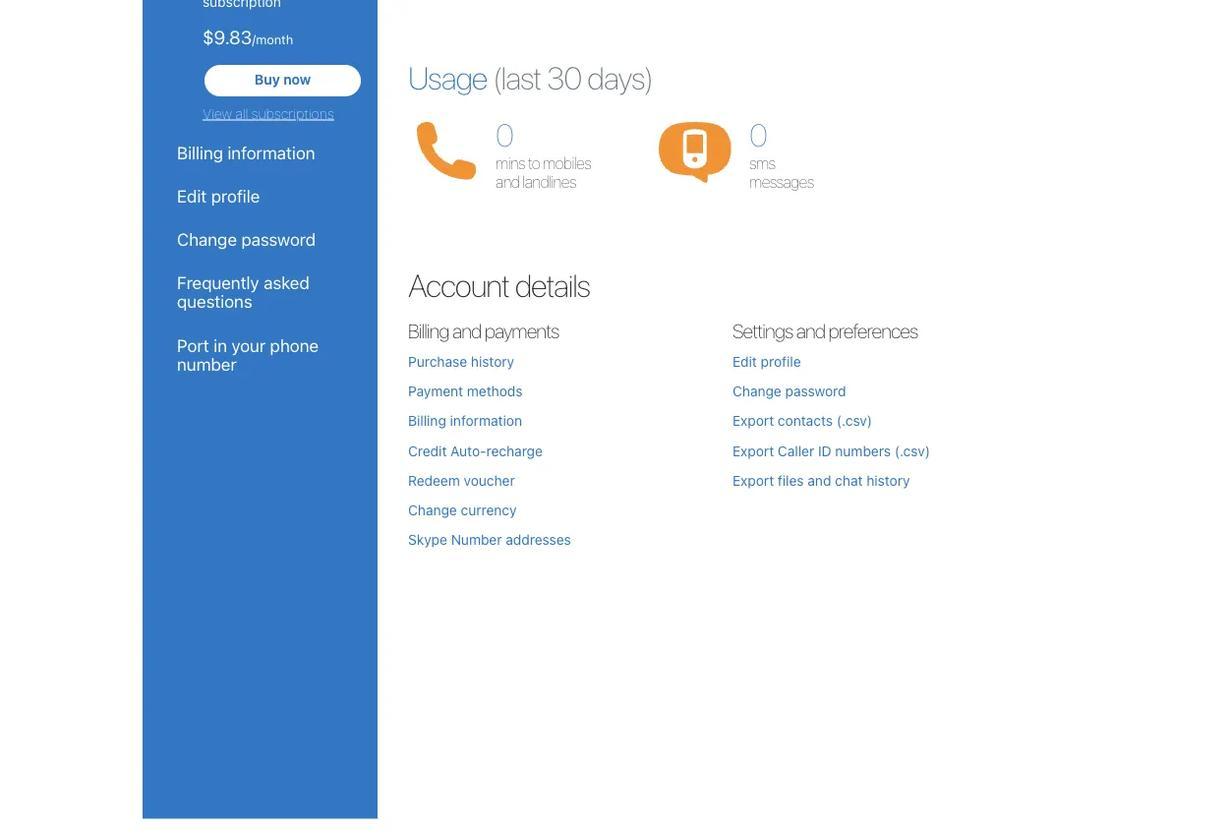 Task type: locate. For each thing, give the bounding box(es) containing it.
edit profile link down settings at right
[[733, 353, 801, 370]]

0 horizontal spatial information
[[228, 142, 315, 162]]

password up "contacts"
[[786, 383, 847, 399]]

1 horizontal spatial change
[[408, 502, 457, 518]]

and down mins
[[496, 173, 520, 191]]

export
[[733, 413, 774, 429], [733, 443, 774, 459], [733, 472, 774, 489]]

billing information down all
[[177, 142, 315, 162]]

export caller id numbers (.csv)
[[733, 443, 931, 459]]

0 up sms
[[750, 116, 767, 153]]

0 horizontal spatial change
[[177, 229, 237, 249]]

change inside billing and payments element
[[408, 502, 457, 518]]

redeem voucher link
[[408, 472, 515, 489]]

phone
[[270, 335, 319, 355]]

1 horizontal spatial edit
[[733, 353, 757, 370]]

account details
[[408, 266, 590, 303]]

0 horizontal spatial billing information link
[[177, 142, 343, 162]]

details
[[515, 266, 590, 303]]

1 horizontal spatial profile
[[761, 353, 801, 370]]

0 inside 0 sms messages
[[750, 116, 767, 153]]

billing information down payment methods 'link'
[[408, 413, 522, 429]]

information for billing information link to the top
[[228, 142, 315, 162]]

30
[[547, 59, 582, 96]]

0 vertical spatial edit profile link
[[177, 186, 343, 206]]

1 0 from the left
[[496, 116, 513, 153]]

profile inside settings and preferences element
[[761, 353, 801, 370]]

change password link
[[177, 229, 343, 249], [733, 383, 847, 399]]

information down view all subscriptions
[[228, 142, 315, 162]]

0 horizontal spatial edit profile
[[177, 186, 260, 206]]

export for export contacts (.csv)
[[733, 413, 774, 429]]

and inside 0 mins to mobiles and landlines
[[496, 173, 520, 191]]

edit profile
[[177, 186, 260, 206], [733, 353, 801, 370]]

0 vertical spatial change password link
[[177, 229, 343, 249]]

3 export from the top
[[733, 472, 774, 489]]

export for export caller id numbers (.csv)
[[733, 443, 774, 459]]

1 vertical spatial billing information link
[[408, 413, 522, 429]]

1 vertical spatial (.csv)
[[895, 443, 931, 459]]

voucher
[[464, 472, 515, 489]]

2 0 from the left
[[750, 116, 767, 153]]

2 horizontal spatial change
[[733, 383, 782, 399]]

billing down view
[[177, 142, 223, 162]]

1 horizontal spatial edit profile
[[733, 353, 801, 370]]

credit auto-recharge
[[408, 443, 543, 459]]

1 vertical spatial export
[[733, 443, 774, 459]]

edit inside settings and preferences element
[[733, 353, 757, 370]]

change inside settings and preferences element
[[733, 383, 782, 399]]

usage
[[408, 59, 487, 96]]

0 horizontal spatial password
[[241, 229, 316, 249]]

1 vertical spatial billing information
[[408, 413, 522, 429]]

0
[[496, 116, 513, 153], [750, 116, 767, 153]]

1 horizontal spatial billing information
[[408, 413, 522, 429]]

0 horizontal spatial profile
[[211, 186, 260, 206]]

(.csv)
[[837, 413, 873, 429], [895, 443, 931, 459]]

change up frequently
[[177, 229, 237, 249]]

1 vertical spatial change
[[733, 383, 782, 399]]

buy now
[[255, 72, 311, 88]]

now
[[284, 72, 311, 88]]

export for export files and chat history
[[733, 472, 774, 489]]

export files and chat history
[[733, 472, 910, 489]]

1 horizontal spatial history
[[867, 472, 910, 489]]

information
[[228, 142, 315, 162], [450, 413, 522, 429]]

profile down settings at right
[[761, 353, 801, 370]]

redeem
[[408, 472, 460, 489]]

0 vertical spatial change password
[[177, 229, 316, 249]]

2 vertical spatial billing
[[408, 413, 447, 429]]

0 horizontal spatial history
[[471, 353, 515, 370]]

2 export from the top
[[733, 443, 774, 459]]

0 vertical spatial edit profile
[[177, 186, 260, 206]]

1 vertical spatial history
[[867, 472, 910, 489]]

billing up credit
[[408, 413, 447, 429]]

change down redeem
[[408, 502, 457, 518]]

edit down settings at right
[[733, 353, 757, 370]]

id
[[819, 443, 832, 459]]

export left caller on the right of the page
[[733, 443, 774, 459]]

export left "contacts"
[[733, 413, 774, 429]]

1 vertical spatial password
[[786, 383, 847, 399]]

(.csv) right numbers
[[895, 443, 931, 459]]

1 vertical spatial information
[[450, 413, 522, 429]]

password up asked at the left of page
[[241, 229, 316, 249]]

0 horizontal spatial edit
[[177, 186, 207, 206]]

edit profile link down view all subscriptions
[[177, 186, 343, 206]]

billing information link down view all subscriptions
[[177, 142, 343, 162]]

view all subscriptions link
[[203, 104, 363, 123]]

change for the top change password link
[[177, 229, 237, 249]]

1 vertical spatial change password link
[[733, 383, 847, 399]]

and right files
[[808, 472, 832, 489]]

1 export from the top
[[733, 413, 774, 429]]

billing
[[177, 142, 223, 162], [408, 319, 449, 342], [408, 413, 447, 429]]

edit down view
[[177, 186, 207, 206]]

password
[[241, 229, 316, 249], [786, 383, 847, 399]]

skype
[[408, 532, 448, 548]]

2 vertical spatial export
[[733, 472, 774, 489]]

0 vertical spatial edit
[[177, 186, 207, 206]]

caller
[[778, 443, 815, 459]]

1 vertical spatial edit
[[733, 353, 757, 370]]

0 vertical spatial billing information
[[177, 142, 315, 162]]

0 vertical spatial profile
[[211, 186, 260, 206]]

profile
[[211, 186, 260, 206], [761, 353, 801, 370]]

0 mins to mobiles and landlines
[[496, 116, 591, 191]]

0 vertical spatial (.csv)
[[837, 413, 873, 429]]

edit for the topmost edit profile link
[[177, 186, 207, 206]]

port in your phone number link
[[177, 335, 343, 374]]

history down numbers
[[867, 472, 910, 489]]

0 horizontal spatial change password link
[[177, 229, 343, 249]]

0 horizontal spatial 0
[[496, 116, 513, 153]]

history
[[471, 353, 515, 370], [867, 472, 910, 489]]

change password
[[177, 229, 316, 249], [733, 383, 847, 399]]

1 horizontal spatial password
[[786, 383, 847, 399]]

1 horizontal spatial billing information link
[[408, 413, 522, 429]]

skype number addresses link
[[408, 532, 571, 548]]

$9.83
[[203, 26, 252, 48]]

0 vertical spatial billing information link
[[177, 142, 343, 162]]

0 vertical spatial export
[[733, 413, 774, 429]]

1 horizontal spatial change password
[[733, 383, 847, 399]]

change password link up asked at the left of page
[[177, 229, 343, 249]]

1 vertical spatial edit profile link
[[733, 353, 801, 370]]

(last
[[493, 59, 541, 96]]

port
[[177, 335, 209, 355]]

0 vertical spatial billing
[[177, 142, 223, 162]]

0 for 0 sms messages
[[750, 116, 767, 153]]

0 horizontal spatial billing information
[[177, 142, 315, 162]]

information inside billing and payments element
[[450, 413, 522, 429]]

export caller id numbers (.csv) link
[[733, 443, 931, 459]]

0 horizontal spatial change password
[[177, 229, 316, 249]]

1 horizontal spatial 0
[[750, 116, 767, 153]]

billing up purchase
[[408, 319, 449, 342]]

main content
[[379, 0, 1087, 638]]

billing information link
[[177, 142, 343, 162], [408, 413, 522, 429]]

credit
[[408, 443, 447, 459]]

(.csv) up numbers
[[837, 413, 873, 429]]

0 inside 0 mins to mobiles and landlines
[[496, 116, 513, 153]]

payment methods
[[408, 383, 523, 399]]

change currency link
[[408, 502, 517, 518]]

sms
[[750, 153, 776, 172]]

change
[[177, 229, 237, 249], [733, 383, 782, 399], [408, 502, 457, 518]]

frequently asked questions link
[[177, 273, 343, 312]]

edit profile down settings at right
[[733, 353, 801, 370]]

$9.83 /month
[[203, 26, 293, 48]]

change for change currency link
[[408, 502, 457, 518]]

all
[[235, 105, 248, 122]]

export contacts (.csv) link
[[733, 413, 873, 429]]

and inside settings and preferences element
[[808, 472, 832, 489]]

0 horizontal spatial edit profile link
[[177, 186, 343, 206]]

edit profile link
[[177, 186, 343, 206], [733, 353, 801, 370]]

1 vertical spatial change password
[[733, 383, 847, 399]]

2 vertical spatial change
[[408, 502, 457, 518]]

0 for 0 mins to mobiles and landlines
[[496, 116, 513, 153]]

billing information link down payment methods 'link'
[[408, 413, 522, 429]]

settings and preferences element
[[733, 351, 1058, 490]]

export contacts (.csv)
[[733, 413, 873, 429]]

contacts
[[778, 413, 833, 429]]

change password up frequently
[[177, 229, 316, 249]]

export left files
[[733, 472, 774, 489]]

1 horizontal spatial information
[[450, 413, 522, 429]]

0 vertical spatial history
[[471, 353, 515, 370]]

0 up mins
[[496, 116, 513, 153]]

billing information
[[177, 142, 315, 162], [408, 413, 522, 429]]

number
[[177, 354, 237, 374]]

change password link up export contacts (.csv) link
[[733, 383, 847, 399]]

change up export contacts (.csv)
[[733, 383, 782, 399]]

change for right change password link
[[733, 383, 782, 399]]

change password up export contacts (.csv) link
[[733, 383, 847, 399]]

edit
[[177, 186, 207, 206], [733, 353, 757, 370]]

1 vertical spatial profile
[[761, 353, 801, 370]]

1 vertical spatial edit profile
[[733, 353, 801, 370]]

your
[[232, 335, 266, 355]]

billing and payments
[[408, 319, 559, 342]]

and
[[496, 173, 520, 191], [452, 319, 481, 342], [797, 319, 826, 342], [808, 472, 832, 489]]

password inside settings and preferences element
[[786, 383, 847, 399]]

profile down all
[[211, 186, 260, 206]]

history up methods
[[471, 353, 515, 370]]

port in your phone number
[[177, 335, 319, 374]]

landlines
[[523, 173, 576, 191]]

credit auto-recharge link
[[408, 443, 543, 459]]

0 vertical spatial change
[[177, 229, 237, 249]]

frequently
[[177, 273, 259, 293]]

edit profile down view
[[177, 186, 260, 206]]

payment methods link
[[408, 383, 523, 399]]

0 vertical spatial information
[[228, 142, 315, 162]]

information down methods
[[450, 413, 522, 429]]

/month
[[252, 31, 293, 46]]

usage (last 30 days)
[[408, 59, 653, 96]]

preferences
[[829, 319, 918, 342]]

0 vertical spatial password
[[241, 229, 316, 249]]



Task type: describe. For each thing, give the bounding box(es) containing it.
redeem voucher
[[408, 472, 515, 489]]

addresses
[[506, 532, 571, 548]]

change password inside settings and preferences element
[[733, 383, 847, 399]]

number
[[451, 532, 502, 548]]

to
[[528, 153, 540, 172]]

methods
[[467, 383, 523, 399]]

subscriptions
[[252, 105, 334, 122]]

frequently asked questions
[[177, 273, 310, 312]]

and right settings at right
[[797, 319, 826, 342]]

export files and chat history link
[[733, 472, 910, 489]]

1 vertical spatial billing
[[408, 319, 449, 342]]

history inside billing and payments element
[[471, 353, 515, 370]]

messages
[[750, 173, 814, 191]]

0 sms messages
[[750, 116, 814, 191]]

and up purchase history link
[[452, 319, 481, 342]]

mins
[[496, 153, 525, 172]]

purchase history link
[[408, 353, 515, 370]]

purchase history
[[408, 353, 515, 370]]

edit profile inside settings and preferences element
[[733, 353, 801, 370]]

in
[[214, 335, 227, 355]]

1 horizontal spatial change password link
[[733, 383, 847, 399]]

payment
[[408, 383, 463, 399]]

information for the right billing information link
[[450, 413, 522, 429]]

purchase
[[408, 353, 467, 370]]

payments
[[485, 319, 559, 342]]

settings and preferences
[[733, 319, 918, 342]]

buy
[[255, 72, 280, 88]]

history inside settings and preferences element
[[867, 472, 910, 489]]

recharge
[[487, 443, 543, 459]]

currency
[[461, 502, 517, 518]]

asked
[[264, 273, 310, 293]]

usage link
[[408, 59, 487, 96]]

1 horizontal spatial (.csv)
[[895, 443, 931, 459]]

view
[[203, 105, 232, 122]]

0 horizontal spatial (.csv)
[[837, 413, 873, 429]]

days)
[[588, 59, 653, 96]]

mobiles
[[543, 153, 591, 172]]

auto-
[[451, 443, 487, 459]]

skype number addresses
[[408, 532, 571, 548]]

billing and payments element
[[408, 351, 733, 550]]

numbers
[[836, 443, 891, 459]]

files
[[778, 472, 804, 489]]

settings
[[733, 319, 793, 342]]

edit for edit profile link to the right
[[733, 353, 757, 370]]

questions
[[177, 291, 252, 312]]

main content containing usage
[[379, 0, 1087, 638]]

account
[[408, 266, 509, 303]]

chat
[[835, 472, 863, 489]]

1 horizontal spatial edit profile link
[[733, 353, 801, 370]]

change currency
[[408, 502, 517, 518]]

billing information inside billing and payments element
[[408, 413, 522, 429]]

view all subscriptions
[[203, 105, 334, 122]]

buy now link
[[205, 65, 361, 97]]



Task type: vqa. For each thing, say whether or not it's contained in the screenshot.
third Export from the bottom of the 'SETTINGS AND PREFERENCES' element
yes



